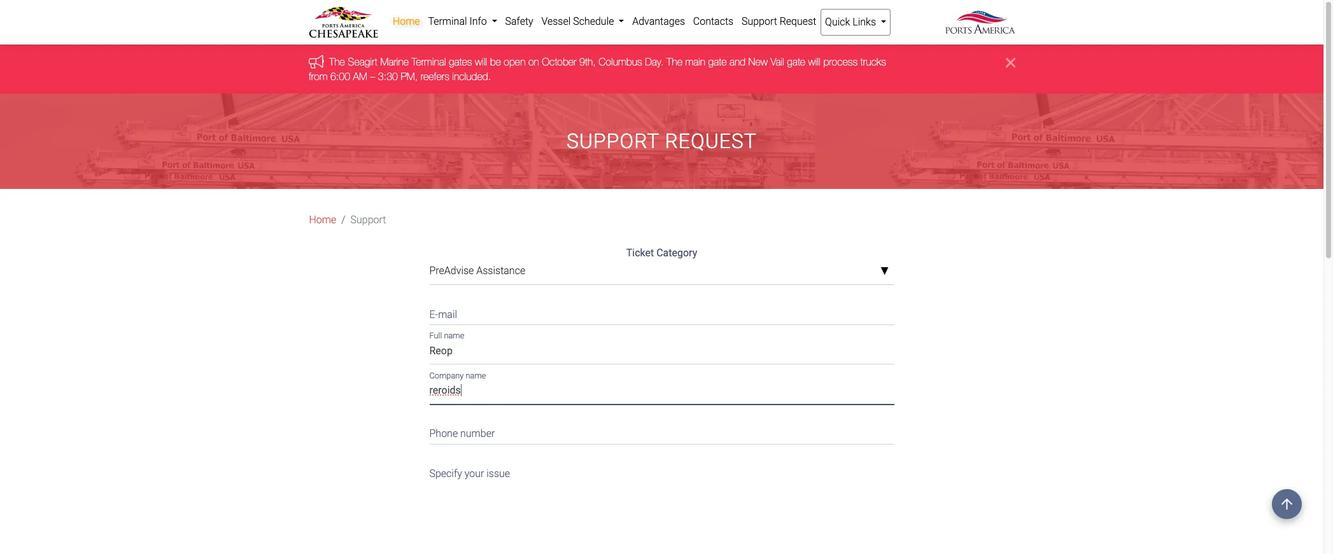 Task type: describe. For each thing, give the bounding box(es) containing it.
2 gate from the left
[[787, 56, 805, 68]]

go to top image
[[1272, 490, 1302, 520]]

1 the from the left
[[329, 56, 345, 68]]

reefers
[[420, 71, 449, 82]]

open
[[504, 56, 525, 68]]

day.
[[645, 56, 664, 68]]

issue
[[487, 468, 510, 480]]

terminal info
[[428, 15, 489, 27]]

included.
[[452, 71, 491, 82]]

number
[[460, 428, 495, 440]]

preadvise
[[430, 265, 474, 277]]

columbus
[[598, 56, 642, 68]]

from
[[309, 71, 327, 82]]

support for support
[[351, 214, 386, 226]]

am
[[353, 71, 367, 82]]

2 will from the left
[[808, 56, 820, 68]]

home for the bottommost home "link"
[[309, 214, 336, 226]]

close image
[[1006, 55, 1015, 70]]

new
[[748, 56, 768, 68]]

terminal info link
[[424, 9, 501, 34]]

request
[[780, 15, 817, 27]]

marine
[[380, 56, 409, 68]]

contacts
[[693, 15, 734, 27]]

safety
[[505, 15, 533, 27]]

mail
[[438, 309, 457, 321]]

main
[[685, 56, 705, 68]]

9th,
[[579, 56, 596, 68]]

category
[[657, 247, 697, 259]]

on
[[528, 56, 539, 68]]

vessel
[[542, 15, 571, 27]]

vessel schedule link
[[537, 9, 628, 34]]

ticket
[[626, 247, 654, 259]]

info
[[470, 15, 487, 27]]

3:30
[[378, 71, 398, 82]]

vessel schedule
[[542, 15, 617, 27]]

phone number
[[430, 428, 495, 440]]

Phone number text field
[[430, 420, 894, 445]]

1 will from the left
[[475, 56, 487, 68]]

be
[[490, 56, 501, 68]]

–
[[370, 71, 375, 82]]

preadvise assistance
[[430, 265, 525, 277]]

contacts link
[[689, 9, 738, 34]]

e-mail
[[430, 309, 457, 321]]



Task type: locate. For each thing, give the bounding box(es) containing it.
0 vertical spatial support
[[742, 15, 777, 27]]

1 horizontal spatial the
[[666, 56, 682, 68]]

1 vertical spatial support
[[351, 214, 386, 226]]

support
[[742, 15, 777, 27], [351, 214, 386, 226]]

quick links
[[825, 16, 879, 28]]

the seagirt marine terminal gates will be open on october 9th, columbus day. the main gate and new vail gate will process trucks from 6:00 am – 3:30 pm, reefers included. alert
[[0, 45, 1324, 94]]

specify
[[430, 468, 462, 480]]

1 vertical spatial terminal
[[411, 56, 446, 68]]

6:00
[[330, 71, 350, 82]]

1 vertical spatial home
[[309, 214, 336, 226]]

seagirt
[[348, 56, 377, 68]]

support request
[[742, 15, 817, 27]]

1 horizontal spatial support
[[742, 15, 777, 27]]

advantages
[[632, 15, 685, 27]]

process
[[823, 56, 858, 68]]

0 vertical spatial terminal
[[428, 15, 467, 27]]

0 horizontal spatial support
[[351, 214, 386, 226]]

0 horizontal spatial home
[[309, 214, 336, 226]]

home link
[[389, 9, 424, 34], [309, 213, 336, 228]]

advantages link
[[628, 9, 689, 34]]

1 horizontal spatial home
[[393, 15, 420, 27]]

gate
[[708, 56, 727, 68], [787, 56, 805, 68]]

assistance
[[476, 265, 525, 277]]

links
[[853, 16, 876, 28]]

support for support request
[[742, 15, 777, 27]]

schedule
[[573, 15, 614, 27]]

support request link
[[738, 9, 821, 34]]

e-
[[430, 309, 438, 321]]

vail
[[770, 56, 784, 68]]

terminal
[[428, 15, 467, 27], [411, 56, 446, 68]]

gate left and
[[708, 56, 727, 68]]

bullhorn image
[[309, 55, 329, 69]]

trucks
[[860, 56, 886, 68]]

safety link
[[501, 9, 537, 34]]

0 vertical spatial home link
[[389, 9, 424, 34]]

pm,
[[400, 71, 418, 82]]

gate right vail
[[787, 56, 805, 68]]

Specify your issue text field
[[430, 460, 894, 555]]

1 gate from the left
[[708, 56, 727, 68]]

quick links link
[[821, 9, 891, 36]]

specify your issue
[[430, 468, 510, 480]]

0 horizontal spatial gate
[[708, 56, 727, 68]]

the seagirt marine terminal gates will be open on october 9th, columbus day. the main gate and new vail gate will process trucks from 6:00 am – 3:30 pm, reefers included.
[[309, 56, 886, 82]]

terminal up 'reefers'
[[411, 56, 446, 68]]

0 horizontal spatial the
[[329, 56, 345, 68]]

the up 6:00 at the top
[[329, 56, 345, 68]]

2 the from the left
[[666, 56, 682, 68]]

the right day.
[[666, 56, 682, 68]]

E-mail email field
[[430, 301, 894, 325]]

will left be
[[475, 56, 487, 68]]

quick
[[825, 16, 850, 28]]

and
[[729, 56, 745, 68]]

None text field
[[430, 341, 894, 365], [430, 380, 894, 405], [430, 341, 894, 365], [430, 380, 894, 405]]

phone
[[430, 428, 458, 440]]

home for right home "link"
[[393, 15, 420, 27]]

▼
[[880, 267, 889, 277]]

1 horizontal spatial will
[[808, 56, 820, 68]]

gates
[[449, 56, 472, 68]]

will left process
[[808, 56, 820, 68]]

ticket category
[[626, 247, 697, 259]]

october
[[542, 56, 576, 68]]

the seagirt marine terminal gates will be open on october 9th, columbus day. the main gate and new vail gate will process trucks from 6:00 am – 3:30 pm, reefers included. link
[[309, 56, 886, 82]]

terminal inside the seagirt marine terminal gates will be open on october 9th, columbus day. the main gate and new vail gate will process trucks from 6:00 am – 3:30 pm, reefers included.
[[411, 56, 446, 68]]

will
[[475, 56, 487, 68], [808, 56, 820, 68]]

1 vertical spatial home link
[[309, 213, 336, 228]]

0 horizontal spatial home link
[[309, 213, 336, 228]]

home
[[393, 15, 420, 27], [309, 214, 336, 226]]

home inside "link"
[[393, 15, 420, 27]]

0 horizontal spatial will
[[475, 56, 487, 68]]

the
[[329, 56, 345, 68], [666, 56, 682, 68]]

0 vertical spatial home
[[393, 15, 420, 27]]

1 horizontal spatial gate
[[787, 56, 805, 68]]

1 horizontal spatial home link
[[389, 9, 424, 34]]

terminal left info
[[428, 15, 467, 27]]

your
[[465, 468, 484, 480]]



Task type: vqa. For each thing, say whether or not it's contained in the screenshot.
the Request to the bottom
no



